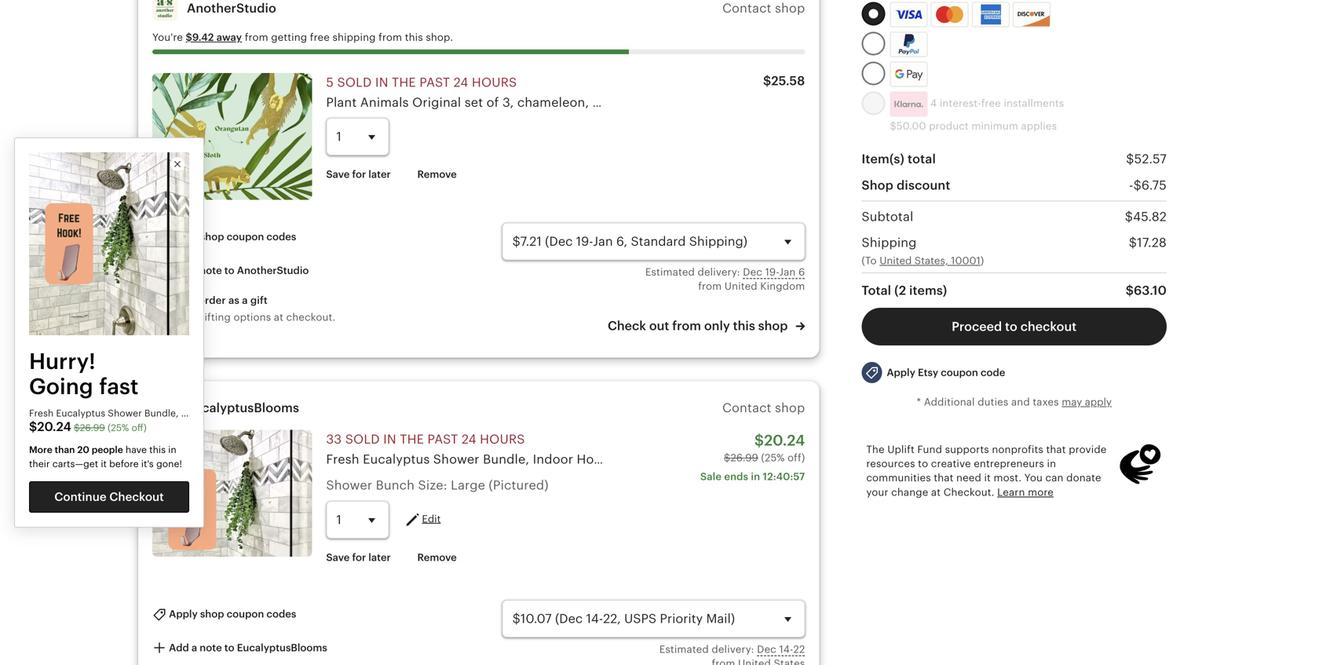 Task type: locate. For each thing, give the bounding box(es) containing it.
the inside 33 sold in the past 24 hours fresh eucalyptus shower bundle, indoor house plant, fresh eucalyptus plant, easy plants, boho decor, low light plants , eucalyptus plants
[[400, 432, 424, 446]]

hours for 25.58
[[472, 75, 517, 89]]

0 vertical spatial remove button
[[406, 160, 469, 189]]

24 for 25.58
[[454, 75, 468, 89]]

plant, right house
[[619, 452, 654, 466]]

add inside dropdown button
[[169, 642, 189, 654]]

additional
[[924, 396, 975, 408]]

$ for 20.24
[[755, 432, 764, 449]]

gift inside 5 sold in the past 24 hours plant animals original set of 3, chameleon, sloth and orangutan trio, cute plant gift
[[813, 95, 834, 109]]

carts—get
[[52, 459, 98, 469]]

fund
[[918, 444, 942, 455]]

0 vertical spatial shower
[[433, 452, 480, 466]]

plant, up 12:40:58
[[764, 452, 799, 466]]

contact shop button for estimated delivery:
[[722, 401, 805, 415]]

1 vertical spatial apply shop coupon codes
[[166, 608, 296, 620]]

1 vertical spatial add
[[169, 642, 189, 654]]

0 horizontal spatial it
[[101, 459, 107, 469]]

a inside mark order as a gift view gifting options at checkout.
[[242, 295, 248, 306]]

1 remove from the top
[[417, 169, 457, 180]]

the for 25.58
[[392, 75, 416, 89]]

anotherstudio
[[187, 1, 276, 15], [237, 265, 309, 276]]

1 vertical spatial and
[[1011, 396, 1030, 408]]

1 vertical spatial contact shop button
[[722, 401, 805, 415]]

remove button down edit on the bottom left of page
[[406, 543, 469, 572]]

20.24
[[764, 432, 805, 449]]

in for fresh
[[383, 432, 396, 446]]

0 vertical spatial 24
[[454, 75, 468, 89]]

1 for from the top
[[352, 169, 366, 180]]

united inside estimated delivery: dec 19-jan 6 from united kingdom
[[725, 280, 758, 292]]

1 vertical spatial note
[[200, 642, 222, 654]]

hours up of
[[472, 75, 517, 89]]

1 vertical spatial past
[[428, 432, 458, 446]]

1 vertical spatial anotherstudio
[[237, 265, 309, 276]]

united down dec 19-jan 6 link
[[725, 280, 758, 292]]

dec inside estimated delivery: dec 19-jan 6 from united kingdom
[[743, 266, 763, 278]]

dec left the 19-
[[743, 266, 763, 278]]

coupon up add a note to eucalyptusblooms
[[227, 608, 264, 620]]

0 vertical spatial past
[[420, 75, 450, 89]]

1 horizontal spatial gift
[[813, 95, 834, 109]]

add for add a note to anotherstudio
[[169, 265, 189, 276]]

add a note to eucalyptusblooms button
[[141, 634, 339, 663]]

the up bunch
[[400, 432, 424, 446]]

(to
[[862, 255, 877, 267]]

1 vertical spatial apply
[[887, 367, 916, 379]]

)
[[981, 255, 984, 267]]

hours inside 33 sold in the past 24 hours fresh eucalyptus shower bundle, indoor house plant, fresh eucalyptus plant, easy plants, boho decor, low light plants , eucalyptus plants
[[480, 432, 525, 446]]

2 for from the top
[[352, 552, 366, 563]]

free right getting
[[310, 32, 330, 43]]

0 horizontal spatial eucalyptus
[[363, 452, 430, 466]]

2 fresh from the left
[[657, 452, 690, 466]]

in up it's gone!
[[168, 445, 176, 455]]

remove button down original
[[406, 160, 469, 189]]

add for add a note to eucalyptusblooms
[[169, 642, 189, 654]]

*
[[917, 396, 921, 408]]

contact shop up 20.24
[[722, 401, 805, 415]]

eucalyptus up ends
[[694, 452, 761, 466]]

shower up large
[[433, 452, 480, 466]]

0 vertical spatial off)
[[132, 423, 147, 433]]

pay in 4 installments image
[[890, 92, 928, 117]]

2 contact shop from the top
[[722, 401, 805, 415]]

1 vertical spatial free
[[981, 97, 1001, 109]]

in up bunch
[[383, 432, 396, 446]]

0 vertical spatial contact
[[722, 1, 772, 15]]

eucalyptusblooms inside dropdown button
[[237, 642, 327, 654]]

american express image
[[974, 4, 1007, 25]]

save for 20.24
[[326, 552, 350, 563]]

2 save from the top
[[326, 552, 350, 563]]

0 vertical spatial at
[[274, 311, 283, 323]]

item(s) total
[[862, 152, 936, 166]]

at right change
[[931, 486, 941, 498]]

free up minimum
[[981, 97, 1001, 109]]

coupon up additional
[[941, 367, 978, 379]]

at right options
[[274, 311, 283, 323]]

estimated delivery: dec 19-jan 6 from united kingdom
[[645, 266, 805, 292]]

in for it's gone!
[[168, 445, 176, 455]]

0 vertical spatial sold
[[337, 75, 372, 89]]

1 vertical spatial estimated
[[659, 644, 709, 655]]

gifting
[[198, 311, 231, 323]]

1 vertical spatial 24
[[462, 432, 476, 446]]

in inside have this in their carts—get it before it's gone!
[[168, 445, 176, 455]]

estimated
[[645, 266, 695, 278], [659, 644, 709, 655]]

0 vertical spatial later
[[369, 169, 391, 180]]

0 vertical spatial a
[[192, 265, 197, 276]]

remove
[[417, 169, 457, 180], [417, 552, 457, 563]]

0 horizontal spatial and
[[626, 95, 649, 109]]

estimated inside estimated delivery: dec 19-jan 6 from united kingdom
[[645, 266, 695, 278]]

2 contact shop button from the top
[[722, 401, 805, 415]]

shop
[[862, 178, 894, 192]]

0 vertical spatial (25%
[[108, 423, 129, 433]]

0 horizontal spatial plant,
[[619, 452, 654, 466]]

apply shop coupon codes up add a note to eucalyptusblooms dropdown button
[[166, 608, 296, 620]]

1 vertical spatial contact shop
[[722, 401, 805, 415]]

1 plants from the left
[[1019, 452, 1056, 466]]

plants up 'you'
[[1019, 452, 1056, 466]]

past up the shower bunch size: large (pictured)
[[428, 432, 458, 446]]

check out from only this shop
[[608, 319, 791, 333]]

in inside 5 sold in the past 24 hours plant animals original set of 3, chameleon, sloth and orangutan trio, cute plant gift
[[375, 75, 388, 89]]

apply shop coupon codes button for "add a note to anotherstudio" 'dropdown button'
[[141, 223, 308, 252]]

sold inside 5 sold in the past 24 hours plant animals original set of 3, chameleon, sloth and orangutan trio, cute plant gift
[[337, 75, 372, 89]]

note inside 'dropdown button'
[[200, 265, 222, 276]]

5
[[326, 75, 334, 89]]

off)
[[132, 423, 147, 433], [788, 452, 805, 464]]

delivery: for 14-
[[712, 644, 754, 655]]

the for 20.24
[[400, 432, 424, 446]]

contact
[[722, 1, 772, 15], [722, 401, 772, 415]]

2 contact from the top
[[722, 401, 772, 415]]

and left taxes
[[1011, 396, 1030, 408]]

2 horizontal spatial eucalyptus
[[1066, 452, 1133, 466]]

(2
[[895, 284, 906, 298]]

shop up "add a note to anotherstudio" 'dropdown button'
[[200, 231, 224, 243]]

1 add from the top
[[169, 265, 189, 276]]

sold right 33
[[345, 432, 380, 446]]

total
[[908, 152, 936, 166]]

later for 20.24
[[369, 552, 391, 563]]

the inside 5 sold in the past 24 hours plant animals original set of 3, chameleon, sloth and orangutan trio, cute plant gift
[[392, 75, 416, 89]]

gift right plant
[[813, 95, 834, 109]]

1 vertical spatial later
[[369, 552, 391, 563]]

past up original
[[420, 75, 450, 89]]

hours inside 5 sold in the past 24 hours plant animals original set of 3, chameleon, sloth and orangutan trio, cute plant gift
[[472, 75, 517, 89]]

anotherstudio up away
[[187, 1, 276, 15]]

remove down original
[[417, 169, 457, 180]]

$ down the $ 52.57
[[1134, 178, 1142, 192]]

shop down kingdom
[[758, 319, 788, 333]]

from inside estimated delivery: dec 19-jan 6 from united kingdom
[[698, 280, 722, 292]]

in left ,
[[1047, 458, 1056, 470]]

shop up 25.58
[[775, 1, 805, 15]]

ends
[[723, 471, 747, 483]]

1 vertical spatial this
[[733, 319, 755, 333]]

1 contact shop from the top
[[722, 1, 805, 15]]

save for later button for 20.24
[[314, 543, 403, 572]]

1 horizontal spatial plant,
[[764, 452, 799, 466]]

1 vertical spatial it
[[984, 472, 991, 484]]

1 fresh from the left
[[326, 452, 359, 466]]

from up the check out from only this shop link
[[698, 280, 722, 292]]

1 vertical spatial codes
[[267, 608, 296, 620]]

at inside the uplift fund supports nonprofits that provide resources to creative entrepreneurs in communities that need it most. you can donate your change at checkout.
[[931, 486, 941, 498]]

1 save for later button from the top
[[314, 160, 403, 189]]

dec for 14-
[[757, 644, 777, 655]]

$ down the -
[[1125, 210, 1133, 224]]

1 later from the top
[[369, 169, 391, 180]]

1 vertical spatial the
[[400, 432, 424, 446]]

0 vertical spatial apply
[[169, 231, 198, 243]]

nonprofits
[[992, 444, 1044, 455]]

1 apply shop coupon codes button from the top
[[141, 223, 308, 252]]

add inside 'dropdown button'
[[169, 265, 189, 276]]

2 apply shop coupon codes button from the top
[[141, 600, 308, 629]]

6.75
[[1142, 178, 1167, 192]]

0 horizontal spatial fresh
[[326, 452, 359, 466]]

0 horizontal spatial united
[[725, 280, 758, 292]]

mastercard image
[[933, 4, 966, 25]]

off) up have
[[132, 423, 147, 433]]

dec for 19-
[[743, 266, 763, 278]]

later down animals
[[369, 169, 391, 180]]

$ for 25.58
[[763, 74, 771, 88]]

low
[[956, 452, 981, 466]]

eucalyptusblooms image
[[152, 395, 177, 420]]

$ for 17.28
[[1129, 236, 1137, 250]]

$ 52.57
[[1126, 152, 1167, 166]]

the up animals
[[392, 75, 416, 89]]

gift up options
[[250, 295, 268, 306]]

add
[[169, 265, 189, 276], [169, 642, 189, 654]]

away
[[217, 32, 242, 43]]

1 vertical spatial sold
[[345, 432, 380, 446]]

fresh down 33
[[326, 452, 359, 466]]

2 add from the top
[[169, 642, 189, 654]]

0 vertical spatial for
[[352, 169, 366, 180]]

it down people on the left of page
[[101, 459, 107, 469]]

contact shop button for $
[[722, 1, 805, 15]]

dec 14-22 link
[[757, 644, 805, 655]]

taxes
[[1033, 396, 1059, 408]]

24 inside 33 sold in the past 24 hours fresh eucalyptus shower bundle, indoor house plant, fresh eucalyptus plant, easy plants, boho decor, low light plants , eucalyptus plants
[[462, 432, 476, 446]]

may
[[1062, 396, 1082, 408]]

set
[[465, 95, 483, 109]]

0 vertical spatial delivery:
[[698, 266, 740, 278]]

plant animals original set of 3, chameleon, sloth and orangutan trio, cute plant gift image
[[152, 73, 312, 200]]

$ for 45.82
[[1125, 210, 1133, 224]]

$ 25.58
[[763, 74, 805, 88]]

apply shop coupon codes button up add a note to eucalyptusblooms dropdown button
[[141, 600, 308, 629]]

contact shop button up 20.24
[[722, 401, 805, 415]]

can
[[1046, 472, 1064, 484]]

shower
[[433, 452, 480, 466], [326, 478, 372, 492]]

2 vertical spatial this
[[149, 445, 166, 455]]

1 vertical spatial save for later
[[326, 552, 391, 563]]

shower left bunch
[[326, 478, 372, 492]]

1 vertical spatial united
[[725, 280, 758, 292]]

interest-
[[940, 97, 981, 109]]

1 contact from the top
[[722, 1, 772, 15]]

1 vertical spatial dec
[[757, 644, 777, 655]]

0 vertical spatial save for later
[[326, 169, 391, 180]]

a inside dropdown button
[[192, 642, 197, 654]]

from right away
[[245, 32, 268, 43]]

paypal image
[[892, 34, 925, 55]]

-
[[1129, 178, 1134, 192]]

1 vertical spatial a
[[242, 295, 248, 306]]

(25% up people on the left of page
[[108, 423, 129, 433]]

apply shop coupon codes up "add a note to anotherstudio" 'dropdown button'
[[166, 231, 296, 243]]

communities
[[866, 472, 931, 484]]

0 horizontal spatial off)
[[132, 423, 147, 433]]

mark
[[171, 295, 196, 306]]

0 vertical spatial it
[[101, 459, 107, 469]]

anotherstudio link
[[187, 1, 276, 15]]

2 vertical spatial coupon
[[227, 608, 264, 620]]

0 horizontal spatial free
[[310, 32, 330, 43]]

applies
[[1021, 120, 1057, 132]]

24 up set
[[454, 75, 468, 89]]

delivery: left dec 14-22 link at the right of the page
[[712, 644, 754, 655]]

$ down $ 45.82
[[1129, 236, 1137, 250]]

anotherstudio up mark order as a gift view gifting options at checkout.
[[237, 265, 309, 276]]

apply shop coupon codes button up "add a note to anotherstudio" 'dropdown button'
[[141, 223, 308, 252]]

0 horizontal spatial plants
[[1019, 452, 1056, 466]]

1 horizontal spatial that
[[1046, 444, 1066, 455]]

2 save for later from the top
[[326, 552, 391, 563]]

0 vertical spatial coupon
[[227, 231, 264, 243]]

1 horizontal spatial fresh
[[657, 452, 690, 466]]

0 vertical spatial this
[[405, 32, 423, 43]]

save for later button
[[314, 160, 403, 189], [314, 543, 403, 572]]

1 note from the top
[[200, 265, 222, 276]]

proceed
[[952, 320, 1002, 334]]

0 vertical spatial apply shop coupon codes button
[[141, 223, 308, 252]]

0 vertical spatial that
[[1046, 444, 1066, 455]]

2 apply shop coupon codes from the top
[[166, 608, 296, 620]]

gift
[[813, 95, 834, 109], [250, 295, 268, 306]]

that down creative
[[934, 472, 954, 484]]

0 vertical spatial united
[[880, 255, 912, 267]]

1 vertical spatial contact
[[722, 401, 772, 415]]

contact for estimated delivery:
[[722, 401, 772, 415]]

united down the shipping
[[880, 255, 912, 267]]

and inside 5 sold in the past 24 hours plant animals original set of 3, chameleon, sloth and orangutan trio, cute plant gift
[[626, 95, 649, 109]]

total (2 items)
[[862, 284, 947, 298]]

2 remove button from the top
[[406, 543, 469, 572]]

1 horizontal spatial at
[[931, 486, 941, 498]]

past inside 5 sold in the past 24 hours plant animals original set of 3, chameleon, sloth and orangutan trio, cute plant gift
[[420, 75, 450, 89]]

coupon up add a note to anotherstudio at the left top
[[227, 231, 264, 243]]

sold up plant at the top left
[[337, 75, 372, 89]]

sale
[[699, 471, 721, 483]]

a for eucalyptusblooms
[[192, 642, 197, 654]]

0 horizontal spatial gift
[[250, 295, 268, 306]]

(25% down 20.24
[[761, 452, 785, 464]]

2 later from the top
[[369, 552, 391, 563]]

mark order as a gift view gifting options at checkout.
[[171, 295, 336, 323]]

1 apply shop coupon codes from the top
[[166, 231, 296, 243]]

apply up add a note to eucalyptusblooms dropdown button
[[169, 608, 198, 620]]

0 horizontal spatial (25%
[[108, 423, 129, 433]]

save for later for 20.24
[[326, 552, 391, 563]]

past
[[420, 75, 450, 89], [428, 432, 458, 446]]

1 horizontal spatial this
[[405, 32, 423, 43]]

delivery: left the 19-
[[698, 266, 740, 278]]

this right only
[[733, 319, 755, 333]]

note
[[200, 265, 222, 276], [200, 642, 222, 654]]

1 save from the top
[[326, 169, 350, 180]]

* additional duties and taxes may apply
[[917, 396, 1112, 408]]

1 vertical spatial for
[[352, 552, 366, 563]]

$20.24
[[29, 420, 71, 434]]

this up it's gone!
[[149, 445, 166, 455]]

large
[[451, 478, 485, 492]]

0 vertical spatial gift
[[813, 95, 834, 109]]

1 vertical spatial remove
[[417, 552, 457, 563]]

note inside dropdown button
[[200, 642, 222, 654]]

24 inside 5 sold in the past 24 hours plant animals original set of 3, chameleon, sloth and orangutan trio, cute plant gift
[[454, 75, 468, 89]]

and right sloth
[[626, 95, 649, 109]]

delivery: inside estimated delivery: dec 19-jan 6 from united kingdom
[[698, 266, 740, 278]]

later down bunch
[[369, 552, 391, 563]]

$ for 63.10
[[1126, 284, 1134, 298]]

2 eucalyptus from the left
[[694, 452, 761, 466]]

bundle,
[[483, 452, 529, 466]]

it right need
[[984, 472, 991, 484]]

in for plant
[[375, 75, 388, 89]]

united
[[880, 255, 912, 267], [725, 280, 758, 292]]

1 horizontal spatial (25%
[[761, 452, 785, 464]]

that up can
[[1046, 444, 1066, 455]]

total
[[862, 284, 891, 298]]

uplift fund image
[[1118, 442, 1162, 486]]

contact shop button up $ 25.58
[[722, 1, 805, 15]]

in up animals
[[375, 75, 388, 89]]

plant
[[778, 95, 810, 109]]

1 horizontal spatial off)
[[788, 452, 805, 464]]

0 horizontal spatial shower
[[326, 478, 372, 492]]

getting
[[271, 32, 307, 43]]

remove button
[[406, 160, 469, 189], [406, 543, 469, 572]]

at inside mark order as a gift view gifting options at checkout.
[[274, 311, 283, 323]]

hours up bundle,
[[480, 432, 525, 446]]

fresh left 26.99
[[657, 452, 690, 466]]

for
[[352, 169, 366, 180], [352, 552, 366, 563]]

2 vertical spatial a
[[192, 642, 197, 654]]

0 vertical spatial contact shop button
[[722, 1, 805, 15]]

in down fresh eucalyptus shower bundle, indoor house plant, fresh eucalyptus plant, easy plants, boho decor, low light plants , eucalyptus plants link
[[750, 471, 759, 483]]

0 vertical spatial and
[[626, 95, 649, 109]]

1 vertical spatial save for later button
[[314, 543, 403, 572]]

1 vertical spatial at
[[931, 486, 941, 498]]

1 vertical spatial eucalyptusblooms
[[237, 642, 327, 654]]

remove for 25.58
[[417, 169, 457, 180]]

boho
[[877, 452, 909, 466]]

0 vertical spatial dec
[[743, 266, 763, 278]]

1 vertical spatial off)
[[788, 452, 805, 464]]

apply up "add a note to anotherstudio" 'dropdown button'
[[169, 231, 198, 243]]

the
[[392, 75, 416, 89], [400, 432, 424, 446]]

(pictured)
[[489, 478, 549, 492]]

have
[[126, 445, 147, 455]]

plants right provide
[[1137, 452, 1174, 466]]

sold inside 33 sold in the past 24 hours fresh eucalyptus shower bundle, indoor house plant, fresh eucalyptus plant, easy plants, boho decor, low light plants , eucalyptus plants
[[345, 432, 380, 446]]

3 eucalyptus from the left
[[1066, 452, 1133, 466]]

past for 20.24
[[428, 432, 458, 446]]

remove button for 25.58
[[406, 160, 469, 189]]

4 interest-free installments
[[928, 97, 1064, 109]]

0 horizontal spatial at
[[274, 311, 283, 323]]

1 horizontal spatial plants
[[1137, 452, 1174, 466]]

0 vertical spatial contact shop
[[722, 1, 805, 15]]

0 vertical spatial remove
[[417, 169, 457, 180]]

$ up ends
[[724, 452, 731, 464]]

0 vertical spatial apply shop coupon codes
[[166, 231, 296, 243]]

codes up add a note to anotherstudio at the left top
[[267, 231, 296, 243]]

1 vertical spatial remove button
[[406, 543, 469, 572]]

estimated for estimated delivery: dec 14-22
[[659, 644, 709, 655]]

off) down 20.24
[[788, 452, 805, 464]]

0 horizontal spatial this
[[149, 445, 166, 455]]

0 vertical spatial the
[[392, 75, 416, 89]]

contact shop up $ 25.58
[[722, 1, 805, 15]]

0 vertical spatial add
[[169, 265, 189, 276]]

$ up the -
[[1126, 152, 1134, 166]]

coupon inside dropdown button
[[941, 367, 978, 379]]

past inside 33 sold in the past 24 hours fresh eucalyptus shower bundle, indoor house plant, fresh eucalyptus plant, easy plants, boho decor, low light plants , eucalyptus plants
[[428, 432, 458, 446]]

duties
[[978, 396, 1009, 408]]

$ up "cute"
[[763, 74, 771, 88]]

1 save for later from the top
[[326, 169, 391, 180]]

etsy
[[918, 367, 938, 379]]

this left shop.
[[405, 32, 423, 43]]

1 vertical spatial delivery:
[[712, 644, 754, 655]]

$ down $ 17.28
[[1126, 284, 1134, 298]]

apply left "etsy"
[[887, 367, 916, 379]]

1 vertical spatial hours
[[480, 432, 525, 446]]

eucalyptus up bunch
[[363, 452, 430, 466]]

dec left 14-
[[757, 644, 777, 655]]

it inside have this in their carts—get it before it's gone!
[[101, 459, 107, 469]]

0 vertical spatial codes
[[267, 231, 296, 243]]

contact for $
[[722, 1, 772, 15]]

remove down edit on the bottom left of page
[[417, 552, 457, 563]]

2 save for later button from the top
[[314, 543, 403, 572]]

a inside 'dropdown button'
[[192, 265, 197, 276]]

cute
[[748, 95, 775, 109]]

1 horizontal spatial it
[[984, 472, 991, 484]]

eucalyptus
[[363, 452, 430, 466], [694, 452, 761, 466], [1066, 452, 1133, 466]]

1 horizontal spatial eucalyptus
[[694, 452, 761, 466]]

in inside 33 sold in the past 24 hours fresh eucalyptus shower bundle, indoor house plant, fresh eucalyptus plant, easy plants, boho decor, low light plants , eucalyptus plants
[[383, 432, 396, 446]]

eucalyptus up donate
[[1066, 452, 1133, 466]]

2 remove from the top
[[417, 552, 457, 563]]

24 up large
[[462, 432, 476, 446]]

1 remove button from the top
[[406, 160, 469, 189]]

$ for 52.57
[[1126, 152, 1134, 166]]

save for later button for 25.58
[[314, 160, 403, 189]]

codes up add a note to eucalyptusblooms
[[267, 608, 296, 620]]

hurry! going fast
[[29, 349, 139, 399]]

$ up fresh eucalyptus shower bundle, indoor house plant, fresh eucalyptus plant, easy plants, boho decor, low light plants , eucalyptus plants link
[[755, 432, 764, 449]]

apply etsy coupon code button
[[850, 355, 1017, 390]]

1 contact shop button from the top
[[722, 1, 805, 15]]

out
[[649, 319, 669, 333]]

0 vertical spatial save
[[326, 169, 350, 180]]

easy
[[802, 452, 830, 466]]

2 note from the top
[[200, 642, 222, 654]]



Task type: vqa. For each thing, say whether or not it's contained in the screenshot.
'OPTIONS' for Payment options
no



Task type: describe. For each thing, give the bounding box(es) containing it.
continue checkout
[[54, 490, 164, 504]]

$20.24 $26.99 (25% off)
[[29, 420, 147, 434]]

$ right you're at the left top
[[186, 32, 192, 43]]

shower inside 33 sold in the past 24 hours fresh eucalyptus shower bundle, indoor house plant, fresh eucalyptus plant, easy plants, boho decor, low light plants , eucalyptus plants
[[433, 452, 480, 466]]

checkout
[[109, 490, 164, 504]]

1 horizontal spatial and
[[1011, 396, 1030, 408]]

may apply button
[[1062, 395, 1112, 409]]

than
[[55, 445, 75, 455]]

to inside 'dropdown button'
[[224, 265, 235, 276]]

sloth
[[593, 95, 623, 109]]

discount
[[897, 178, 951, 192]]

creative
[[931, 458, 971, 470]]

visa image
[[895, 8, 922, 22]]

contact shop for $
[[722, 1, 805, 15]]

apply inside apply etsy coupon code dropdown button
[[887, 367, 916, 379]]

jan
[[779, 266, 796, 278]]

it's gone!
[[141, 459, 182, 469]]

,
[[1059, 452, 1063, 466]]

installments
[[1004, 97, 1064, 109]]

33 sold in the past 24 hours fresh eucalyptus shower bundle, indoor house plant, fresh eucalyptus plant, easy plants, boho decor, low light plants , eucalyptus plants
[[326, 432, 1174, 466]]

order
[[199, 295, 226, 306]]

anotherstudio image
[[152, 0, 177, 21]]

delivery: for 19-
[[698, 266, 740, 278]]

check out from only this shop link
[[608, 317, 805, 335]]

change
[[891, 486, 929, 498]]

a for anotherstudio
[[192, 265, 197, 276]]

shop discount
[[862, 178, 951, 192]]

add a note to anotherstudio
[[166, 265, 309, 276]]

more
[[29, 445, 52, 455]]

24 for 20.24
[[462, 432, 476, 446]]

later for 25.58
[[369, 169, 391, 180]]

states,
[[915, 255, 948, 267]]

you're
[[152, 32, 183, 43]]

remove for 20.24
[[417, 552, 457, 563]]

2 plants from the left
[[1137, 452, 1174, 466]]

1 horizontal spatial united
[[880, 255, 912, 267]]

in inside $ 20.24 $ 26.99 (25% off) sale ends in 12:40:58
[[750, 471, 759, 483]]

learn more
[[997, 486, 1054, 498]]

provide
[[1069, 444, 1107, 455]]

apply shop coupon codes button for add a note to eucalyptusblooms dropdown button
[[141, 600, 308, 629]]

1 vertical spatial that
[[934, 472, 954, 484]]

0 vertical spatial eucalyptusblooms
[[187, 401, 299, 415]]

5 sold in the past 24 hours plant animals original set of 3, chameleon, sloth and orangutan trio, cute plant gift
[[326, 75, 834, 109]]

gift inside mark order as a gift view gifting options at checkout.
[[250, 295, 268, 306]]

$ 63.10
[[1126, 284, 1167, 298]]

shipping
[[862, 236, 917, 250]]

remove button for 20.24
[[406, 543, 469, 572]]

2 horizontal spatial this
[[733, 319, 755, 333]]

20
[[77, 445, 89, 455]]

minimum
[[972, 120, 1018, 132]]

this inside have this in their carts—get it before it's gone!
[[149, 445, 166, 455]]

fresh eucalyptus shower bundle, indoor house plant, fresh eucalyptus plant, easy plants, boho decor, low light plants , eucalyptus plants image
[[152, 430, 312, 557]]

edit
[[422, 513, 441, 525]]

past for 25.58
[[420, 75, 450, 89]]

25.58
[[771, 74, 805, 88]]

you
[[1025, 472, 1043, 484]]

only
[[704, 319, 730, 333]]

plants,
[[833, 452, 874, 466]]

google pay image
[[891, 63, 927, 86]]

the
[[866, 444, 885, 455]]

4
[[930, 97, 937, 109]]

of
[[487, 95, 499, 109]]

hurry!
[[29, 349, 96, 374]]

need
[[957, 472, 982, 484]]

22
[[793, 644, 805, 655]]

anotherstudio inside 'dropdown button'
[[237, 265, 309, 276]]

2 codes from the top
[[267, 608, 296, 620]]

learn
[[997, 486, 1025, 498]]

note for eucalyptusblooms
[[200, 642, 222, 654]]

shop up 20.24
[[775, 401, 805, 415]]

discover image
[[1014, 5, 1052, 28]]

have this in their carts—get it before it's gone!
[[29, 445, 182, 469]]

off) inside $ 20.24 $ 26.99 (25% off) sale ends in 12:40:58
[[788, 452, 805, 464]]

you're $ 9.42 away from getting free shipping from this shop.
[[152, 32, 453, 43]]

hours for 20.24
[[480, 432, 525, 446]]

10001
[[951, 255, 981, 267]]

shop up add a note to eucalyptusblooms dropdown button
[[200, 608, 224, 620]]

product
[[929, 120, 969, 132]]

bunch
[[376, 478, 415, 492]]

0 vertical spatial free
[[310, 32, 330, 43]]

donate
[[1067, 472, 1101, 484]]

for for 20.24
[[352, 552, 366, 563]]

33
[[326, 432, 342, 446]]

shop.
[[426, 32, 453, 43]]

1 codes from the top
[[267, 231, 296, 243]]

from right out
[[672, 319, 701, 333]]

edit button
[[403, 510, 441, 529]]

sold for 20.24
[[345, 432, 380, 446]]

plant animals original set of 3, chameleon, sloth and orangutan trio, cute plant gift link
[[326, 95, 834, 109]]

off) inside $20.24 $26.99 (25% off)
[[132, 423, 147, 433]]

2 vertical spatial apply
[[169, 608, 198, 620]]

(25% inside $ 20.24 $ 26.99 (25% off) sale ends in 12:40:58
[[761, 452, 785, 464]]

6
[[799, 266, 805, 278]]

it inside the uplift fund supports nonprofits that provide resources to creative entrepreneurs in communities that need it most. you can donate your change at checkout.
[[984, 472, 991, 484]]

save for 25.58
[[326, 169, 350, 180]]

from right shipping at left top
[[379, 32, 402, 43]]

for for 25.58
[[352, 169, 366, 180]]

3,
[[503, 95, 514, 109]]

estimated for estimated delivery: dec 19-jan 6 from united kingdom
[[645, 266, 695, 278]]

add a note to anotherstudio button
[[141, 256, 321, 286]]

original
[[412, 95, 461, 109]]

checkout
[[1021, 320, 1077, 334]]

entrepreneurs
[[974, 458, 1044, 470]]

0 vertical spatial anotherstudio
[[187, 1, 276, 15]]

checkout.
[[944, 486, 995, 498]]

in inside the uplift fund supports nonprofits that provide resources to creative entrepreneurs in communities that need it most. you can donate your change at checkout.
[[1047, 458, 1056, 470]]

26.99
[[731, 452, 758, 464]]

estimated delivery: dec 14-22
[[659, 644, 805, 655]]

1 eucalyptus from the left
[[363, 452, 430, 466]]

view
[[171, 311, 195, 323]]

2 plant, from the left
[[764, 452, 799, 466]]

options
[[234, 311, 271, 323]]

united states, 10001 button
[[880, 254, 981, 268]]

more than 20 people
[[29, 445, 123, 455]]

sold for 25.58
[[337, 75, 372, 89]]

(25% inside $20.24 $26.99 (25% off)
[[108, 423, 129, 433]]

$ 45.82
[[1125, 210, 1167, 224]]

proceed to checkout button
[[862, 308, 1167, 346]]

9.42
[[192, 32, 214, 43]]

resources
[[866, 458, 915, 470]]

contact shop for estimated delivery:
[[722, 401, 805, 415]]

12:40:58
[[762, 471, 805, 483]]

to inside button
[[1005, 320, 1018, 334]]

to inside the uplift fund supports nonprofits that provide resources to creative entrepreneurs in communities that need it most. you can donate your change at checkout.
[[918, 458, 928, 470]]

note for anotherstudio
[[200, 265, 222, 276]]

save for later for 25.58
[[326, 169, 391, 180]]

kingdom
[[760, 280, 805, 292]]

to inside dropdown button
[[224, 642, 235, 654]]

1 plant, from the left
[[619, 452, 654, 466]]

63.10
[[1134, 284, 1167, 298]]

size:
[[418, 478, 447, 492]]



